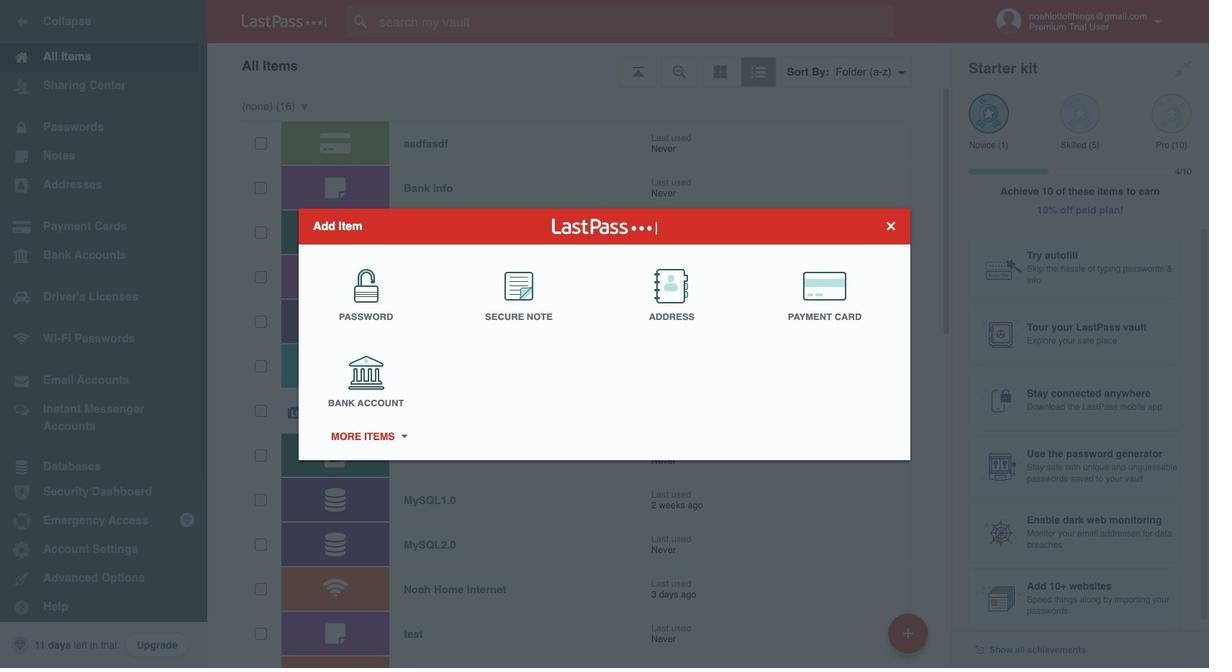 Task type: describe. For each thing, give the bounding box(es) containing it.
lastpass image
[[242, 15, 327, 28]]

main navigation navigation
[[0, 0, 207, 669]]

new item image
[[903, 629, 913, 639]]

caret right image
[[399, 435, 409, 438]]



Task type: vqa. For each thing, say whether or not it's contained in the screenshot.
'New item' icon
yes



Task type: locate. For each thing, give the bounding box(es) containing it.
Search search field
[[347, 6, 922, 37]]

dialog
[[299, 208, 910, 460]]

search my vault text field
[[347, 6, 922, 37]]

vault options navigation
[[207, 43, 952, 86]]

new item navigation
[[883, 610, 937, 669]]



